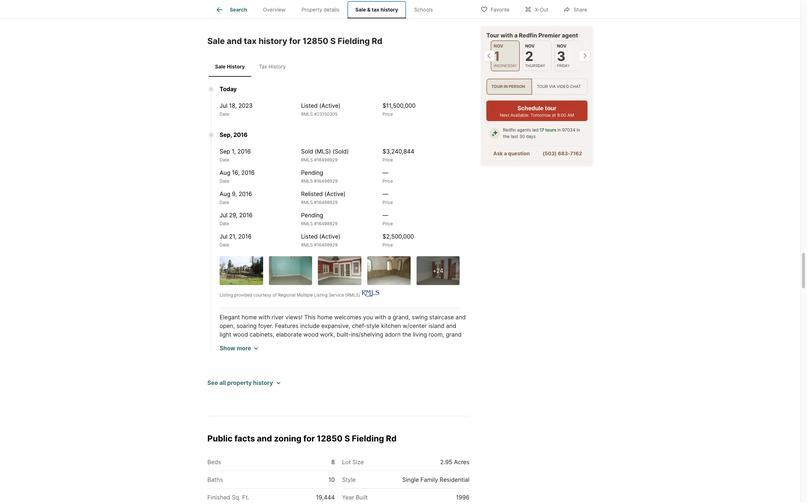 Task type: describe. For each thing, give the bounding box(es) containing it.
via
[[550, 84, 556, 89]]

$2,500,000
[[383, 233, 414, 240]]

0 horizontal spatial in
[[504, 84, 508, 89]]

single family residential
[[403, 476, 470, 483]]

room
[[238, 340, 252, 347]]

rmls inside listed (active) rmls #16498929
[[301, 242, 313, 248]]

9,
[[232, 190, 237, 198]]

tax for &
[[372, 7, 380, 13]]

2 wood from the left
[[304, 331, 319, 338]]

#16498929 inside sold (mls) (sold) rmls #16498929
[[314, 157, 338, 163]]

dining
[[220, 340, 236, 347]]

next
[[500, 113, 510, 118]]

jul for jul 18, 2023
[[220, 102, 228, 109]]

overview
[[263, 7, 286, 13]]

&
[[368, 7, 371, 13]]

listed for jul 21, 2016
[[301, 233, 318, 240]]

the inside elegant home with river views!  this home welcomes you with a grand, swing staircase and open, soaring foyer.  features include expansive, chef-style kitchen w/center island and light wood cabinets, elaborate wood work, built-ins/shelving adorn the living room, grand dining room and library.  this home has a 2nd kitchen, exercise room, 2 story auditorium/basketball court and multiple fireplaces.  an exceptional home!  needs some tlc.
[[403, 331, 412, 338]]

cabinets,
[[250, 331, 275, 338]]

price for aug 9, 2016
[[383, 200, 393, 205]]

date for sep 1, 2016
[[220, 157, 229, 163]]

nov for 2
[[526, 43, 535, 49]]

ask
[[494, 150, 503, 156]]

sale for sale and tax history for 12850 s fielding rd
[[208, 36, 225, 46]]

foyer.
[[258, 322, 274, 330]]

a right ask
[[505, 150, 507, 156]]

some
[[441, 348, 455, 356]]

a up kitchen
[[388, 314, 391, 321]]

tab list for see all property history dropdown button
[[208, 56, 295, 77]]

tab list for x-out button
[[208, 0, 447, 18]]

sold
[[301, 148, 313, 155]]

7162
[[571, 150, 583, 156]]

jul for jul 21, 2016
[[220, 233, 228, 240]]

1
[[494, 48, 501, 64]]

provided
[[235, 292, 253, 298]]

listed for jul 18, 2023
[[301, 102, 318, 109]]

property details tab
[[294, 1, 348, 18]]

s for history
[[331, 36, 336, 46]]

18,
[[229, 102, 237, 109]]

fielding for sale and tax history for 12850 s fielding rd
[[338, 36, 370, 46]]

elaborate
[[276, 331, 302, 338]]

nov 2 thursday
[[526, 43, 546, 68]]

nov for 1
[[494, 43, 504, 49]]

rmls inside sold (mls) (sold) rmls #16498929
[[301, 157, 313, 163]]

a up nov 1 wednesday
[[515, 32, 518, 39]]

details
[[324, 7, 340, 13]]

sale for sale & tax history
[[356, 7, 366, 13]]

tours
[[546, 127, 557, 133]]

#16498929 inside relisted (active) rmls #16498929
[[314, 200, 338, 205]]

(active) for $2,500,000
[[320, 233, 341, 240]]

lot
[[342, 458, 351, 466]]

tour for tour via video chat
[[537, 84, 549, 89]]

a right has
[[327, 340, 330, 347]]

pending rmls #16498929 for aug 16, 2016
[[301, 169, 338, 184]]

redfin agents led 17 tours in 97034
[[503, 127, 576, 133]]

regional
[[278, 292, 296, 298]]

family
[[421, 476, 439, 483]]

work,
[[320, 331, 335, 338]]

9:00
[[558, 113, 567, 118]]

history for tax history
[[269, 63, 286, 70]]

friday
[[558, 63, 570, 68]]

property details
[[302, 7, 340, 13]]

— price for jul 29, 2016
[[383, 212, 393, 226]]

pending for jul 29, 2016
[[301, 212, 324, 219]]

agent
[[562, 32, 579, 39]]

1 horizontal spatial with
[[375, 314, 387, 321]]

price for jul 18, 2023
[[383, 112, 393, 117]]

out
[[540, 6, 549, 12]]

lot size
[[342, 458, 364, 466]]

10
[[329, 476, 335, 483]]

aug 9, 2016 date
[[220, 190, 252, 205]]

thursday
[[526, 63, 546, 68]]

acres
[[454, 458, 470, 466]]

2 inside nov 2 thursday
[[526, 48, 534, 64]]

— for jul 29, 2016
[[383, 212, 389, 219]]

21,
[[229, 233, 237, 240]]

more
[[237, 345, 251, 352]]

tax for and
[[244, 36, 257, 46]]

show
[[220, 345, 236, 352]]

days
[[527, 134, 536, 139]]

aug 16, 2016 date
[[220, 169, 255, 184]]

w/center
[[403, 322, 427, 330]]

1,
[[232, 148, 236, 155]]

exceptional
[[370, 348, 401, 356]]

(sold)
[[333, 148, 349, 155]]

1 horizontal spatial room,
[[429, 331, 445, 338]]

2016 right sep,
[[234, 131, 248, 139]]

12850 for zoning
[[317, 434, 343, 444]]

courtesy
[[254, 292, 272, 298]]

finished sq. ft.
[[208, 494, 250, 501]]

ft.
[[242, 494, 250, 501]]

19,444
[[316, 494, 335, 501]]

2 listing from the left
[[314, 292, 328, 298]]

zoning
[[274, 434, 302, 444]]

(503) 683-7162 link
[[543, 150, 583, 156]]

wednesday
[[494, 63, 517, 68]]

pending for aug 16, 2016
[[301, 169, 324, 176]]

residential
[[440, 476, 470, 483]]

public
[[208, 434, 233, 444]]

history for and
[[259, 36, 288, 46]]

property
[[227, 379, 252, 386]]

exercise
[[367, 340, 390, 347]]

needs
[[421, 348, 439, 356]]

tour with a redfin premier agent
[[487, 32, 579, 39]]

date for jul 29, 2016
[[220, 221, 229, 226]]

17
[[540, 127, 545, 133]]

jul 21, 2016 date
[[220, 233, 252, 248]]

listed (active) rmls #16498929
[[301, 233, 341, 248]]

0 horizontal spatial room,
[[391, 340, 407, 347]]

service
[[329, 292, 344, 298]]

open,
[[220, 322, 235, 330]]

auditorium/basketball
[[220, 348, 279, 356]]

0 horizontal spatial this
[[286, 340, 297, 347]]

x-out
[[535, 6, 549, 12]]

8
[[332, 458, 335, 466]]

features
[[275, 322, 299, 330]]

date for jul 18, 2023
[[220, 112, 229, 117]]

sep, 2016
[[220, 131, 248, 139]]

97034
[[563, 127, 576, 133]]

date for jul 21, 2016
[[220, 242, 229, 248]]

single
[[403, 476, 419, 483]]

$3,240,844
[[383, 148, 415, 155]]

listing provided courtesy of regional multiple listing service (rmls) image
[[362, 290, 380, 297]]

finished
[[208, 494, 230, 501]]

multiple
[[297, 292, 313, 298]]

5 rmls from the top
[[301, 221, 313, 226]]

— price for aug 16, 2016
[[383, 169, 393, 184]]

baths
[[208, 476, 223, 483]]

2023
[[239, 102, 253, 109]]

agents
[[518, 127, 532, 133]]



Task type: vqa. For each thing, say whether or not it's contained in the screenshot.
'customers,'
no



Task type: locate. For each thing, give the bounding box(es) containing it.
tab list containing sale history
[[208, 56, 295, 77]]

tour left person
[[492, 84, 503, 89]]

kitchen,
[[344, 340, 365, 347]]

1 vertical spatial aug
[[220, 190, 231, 198]]

#16498929
[[314, 157, 338, 163], [314, 179, 338, 184], [314, 200, 338, 205], [314, 221, 338, 226], [314, 242, 338, 248]]

nov down agent
[[558, 43, 567, 49]]

12850 down the property
[[303, 36, 329, 46]]

1 vertical spatial pending rmls #16498929
[[301, 212, 338, 226]]

1 horizontal spatial tax
[[372, 7, 380, 13]]

nov inside nov 3 friday
[[558, 43, 567, 49]]

fielding up size
[[352, 434, 384, 444]]

0 vertical spatial sale
[[356, 7, 366, 13]]

0 horizontal spatial history
[[227, 63, 245, 70]]

size
[[353, 458, 364, 466]]

sq.
[[232, 494, 241, 501]]

show more
[[220, 345, 251, 352]]

elegant
[[220, 314, 240, 321]]

— price
[[383, 169, 393, 184], [383, 190, 393, 205], [383, 212, 393, 226]]

sale left the &
[[356, 7, 366, 13]]

price for jul 29, 2016
[[383, 221, 393, 226]]

1 vertical spatial s
[[345, 434, 350, 444]]

fielding down the &
[[338, 36, 370, 46]]

1 vertical spatial history
[[259, 36, 288, 46]]

share button
[[558, 2, 594, 16]]

the inside in the last 30 days
[[503, 134, 510, 139]]

wood
[[233, 331, 248, 338], [304, 331, 319, 338]]

nov for 3
[[558, 43, 567, 49]]

0 vertical spatial jul
[[220, 102, 228, 109]]

2016 right 1,
[[238, 148, 251, 155]]

history up today
[[227, 63, 245, 70]]

date down sep
[[220, 157, 229, 163]]

with up foyer.
[[259, 314, 270, 321]]

pending rmls #16498929 for jul 29, 2016
[[301, 212, 338, 226]]

tour via video chat
[[537, 84, 582, 89]]

2 down tour with a redfin premier agent
[[526, 48, 534, 64]]

0 horizontal spatial the
[[403, 331, 412, 338]]

date up 29,
[[220, 200, 229, 205]]

1 vertical spatial this
[[286, 340, 297, 347]]

(active) inside relisted (active) rmls #16498929
[[325, 190, 346, 198]]

1 pending from the top
[[301, 169, 324, 176]]

redfin
[[519, 32, 538, 39], [503, 127, 517, 133]]

0 horizontal spatial redfin
[[503, 127, 517, 133]]

jul inside jul 29, 2016 date
[[220, 212, 228, 219]]

history right the &
[[381, 7, 399, 13]]

date inside jul 29, 2016 date
[[220, 221, 229, 226]]

price inside $11,500,000 price
[[383, 112, 393, 117]]

tour up previous image
[[487, 32, 500, 39]]

date inside jul 18, 2023 date
[[220, 112, 229, 117]]

0 vertical spatial history
[[381, 7, 399, 13]]

sale & tax history tab
[[348, 1, 407, 18]]

683-
[[559, 150, 571, 156]]

1 vertical spatial (active)
[[325, 190, 346, 198]]

sale for sale history
[[215, 63, 226, 70]]

1 horizontal spatial in
[[558, 127, 562, 133]]

kitchen
[[382, 322, 401, 330]]

swing
[[412, 314, 428, 321]]

0 horizontal spatial rd
[[372, 36, 383, 46]]

room, down adorn
[[391, 340, 407, 347]]

search
[[230, 7, 247, 13]]

price
[[383, 112, 393, 117], [383, 157, 393, 163], [383, 179, 393, 184], [383, 200, 393, 205], [383, 221, 393, 226], [383, 242, 393, 248]]

the left last
[[503, 134, 510, 139]]

public facts and zoning for 12850 s fielding rd
[[208, 434, 397, 444]]

tour in person
[[492, 84, 526, 89]]

2016 right 9,
[[239, 190, 252, 198]]

this
[[305, 314, 316, 321], [286, 340, 297, 347]]

history right tax
[[269, 63, 286, 70]]

in inside in the last 30 days
[[577, 127, 581, 133]]

1 horizontal spatial listing
[[314, 292, 328, 298]]

schedule tour next available: tomorrow at 9:00 am
[[500, 105, 575, 118]]

5 price from the top
[[383, 221, 393, 226]]

of
[[273, 292, 277, 298]]

date inside aug 9, 2016 date
[[220, 200, 229, 205]]

s for zoning
[[345, 434, 350, 444]]

price for sep 1, 2016
[[383, 157, 393, 163]]

0 horizontal spatial listing
[[220, 292, 233, 298]]

adorn
[[385, 331, 401, 338]]

pending rmls #16498929
[[301, 169, 338, 184], [301, 212, 338, 226]]

for for zoning
[[304, 434, 315, 444]]

2 #16498929 from the top
[[314, 179, 338, 184]]

sale & tax history
[[356, 7, 399, 13]]

1 vertical spatial tax
[[244, 36, 257, 46]]

sale history tab
[[209, 58, 251, 75]]

2016 right 29,
[[239, 212, 253, 219]]

this down elaborate
[[286, 340, 297, 347]]

this up the include at the left of page
[[305, 314, 316, 321]]

6 price from the top
[[383, 242, 393, 248]]

1 date from the top
[[220, 112, 229, 117]]

tax right the &
[[372, 7, 380, 13]]

1 horizontal spatial history
[[269, 63, 286, 70]]

schools
[[415, 7, 433, 13]]

1 nov from the left
[[494, 43, 504, 49]]

#23150305
[[314, 112, 338, 117]]

home up soaring
[[242, 314, 257, 321]]

2016 for 16,
[[242, 169, 255, 176]]

fielding
[[338, 36, 370, 46], [352, 434, 384, 444]]

1 vertical spatial fielding
[[352, 434, 384, 444]]

an
[[361, 348, 368, 356]]

0 horizontal spatial wood
[[233, 331, 248, 338]]

2 aug from the top
[[220, 190, 231, 198]]

30
[[520, 134, 525, 139]]

0 vertical spatial fielding
[[338, 36, 370, 46]]

2016 inside aug 16, 2016 date
[[242, 169, 255, 176]]

12850 up 8
[[317, 434, 343, 444]]

listing left provided
[[220, 292, 233, 298]]

2 vertical spatial — price
[[383, 212, 393, 226]]

tab list
[[208, 0, 447, 18], [208, 56, 295, 77]]

redfin up last
[[503, 127, 517, 133]]

history inside "tab"
[[381, 7, 399, 13]]

sale up today
[[215, 63, 226, 70]]

tour left via
[[537, 84, 549, 89]]

listed (active) rmls #23150305
[[301, 102, 341, 117]]

1 horizontal spatial wood
[[304, 331, 319, 338]]

nov up previous image
[[494, 43, 504, 49]]

s down "details"
[[331, 36, 336, 46]]

multiple
[[308, 348, 330, 356]]

(503)
[[543, 150, 557, 156]]

1 vertical spatial jul
[[220, 212, 228, 219]]

0 vertical spatial pending
[[301, 169, 324, 176]]

12850 for history
[[303, 36, 329, 46]]

rmls inside relisted (active) rmls #16498929
[[301, 200, 313, 205]]

date
[[220, 112, 229, 117], [220, 157, 229, 163], [220, 179, 229, 184], [220, 200, 229, 205], [220, 221, 229, 226], [220, 242, 229, 248]]

3 — from the top
[[383, 212, 389, 219]]

chef-
[[352, 322, 367, 330]]

#16498929 inside listed (active) rmls #16498929
[[314, 242, 338, 248]]

1 horizontal spatial 2
[[526, 48, 534, 64]]

2 vertical spatial history
[[253, 379, 273, 386]]

video
[[557, 84, 570, 89]]

tour
[[545, 105, 557, 112]]

4 date from the top
[[220, 200, 229, 205]]

0 vertical spatial s
[[331, 36, 336, 46]]

tour for tour in person
[[492, 84, 503, 89]]

home
[[242, 314, 257, 321], [318, 314, 333, 321], [299, 340, 314, 347]]

history inside dropdown button
[[253, 379, 273, 386]]

2 pending rmls #16498929 from the top
[[301, 212, 338, 226]]

in right 97034
[[577, 127, 581, 133]]

3 — price from the top
[[383, 212, 393, 226]]

date inside aug 16, 2016 date
[[220, 179, 229, 184]]

1 jul from the top
[[220, 102, 228, 109]]

5 #16498929 from the top
[[314, 242, 338, 248]]

next image
[[580, 50, 591, 62]]

6 rmls from the top
[[301, 242, 313, 248]]

history right property
[[253, 379, 273, 386]]

jul inside jul 21, 2016 date
[[220, 233, 228, 240]]

3 price from the top
[[383, 179, 393, 184]]

jul left 29,
[[220, 212, 228, 219]]

0 vertical spatial (active)
[[320, 102, 341, 109]]

previous image
[[484, 50, 496, 62]]

3 rmls from the top
[[301, 179, 313, 184]]

aug left 9,
[[220, 190, 231, 198]]

0 vertical spatial listed
[[301, 102, 318, 109]]

2 horizontal spatial in
[[577, 127, 581, 133]]

in
[[504, 84, 508, 89], [558, 127, 562, 133], [577, 127, 581, 133]]

0 vertical spatial the
[[503, 134, 510, 139]]

price inside $3,240,844 price
[[383, 157, 393, 163]]

1 vertical spatial — price
[[383, 190, 393, 205]]

0 horizontal spatial nov
[[494, 43, 504, 49]]

you
[[363, 314, 373, 321]]

list box
[[487, 79, 588, 95]]

history for &
[[381, 7, 399, 13]]

3 jul from the top
[[220, 233, 228, 240]]

rmls
[[301, 112, 313, 117], [301, 157, 313, 163], [301, 179, 313, 184], [301, 200, 313, 205], [301, 221, 313, 226], [301, 242, 313, 248]]

2016 right 21,
[[238, 233, 252, 240]]

6 date from the top
[[220, 242, 229, 248]]

1 vertical spatial room,
[[391, 340, 407, 347]]

0 horizontal spatial with
[[259, 314, 270, 321]]

0 vertical spatial — price
[[383, 169, 393, 184]]

2 horizontal spatial nov
[[558, 43, 567, 49]]

history inside tax history tab
[[269, 63, 286, 70]]

history up tax history
[[259, 36, 288, 46]]

2nd
[[332, 340, 342, 347]]

1 price from the top
[[383, 112, 393, 117]]

(rmls)
[[346, 292, 361, 298]]

0 vertical spatial rd
[[372, 36, 383, 46]]

date inside jul 21, 2016 date
[[220, 242, 229, 248]]

1 history from the left
[[227, 63, 245, 70]]

2 up home!
[[408, 340, 412, 347]]

2 history from the left
[[269, 63, 286, 70]]

3 #16498929 from the top
[[314, 200, 338, 205]]

0 vertical spatial aug
[[220, 169, 231, 176]]

aug inside aug 9, 2016 date
[[220, 190, 231, 198]]

— price for aug 9, 2016
[[383, 190, 393, 205]]

4 rmls from the top
[[301, 200, 313, 205]]

built
[[356, 494, 368, 501]]

1 horizontal spatial nov
[[526, 43, 535, 49]]

home up expansive,
[[318, 314, 333, 321]]

favorite button
[[475, 2, 516, 16]]

0 vertical spatial this
[[305, 314, 316, 321]]

3 nov from the left
[[558, 43, 567, 49]]

date for aug 9, 2016
[[220, 200, 229, 205]]

tax history tab
[[251, 58, 294, 75]]

1 wood from the left
[[233, 331, 248, 338]]

schools tab
[[407, 1, 441, 18]]

favorite
[[491, 6, 510, 12]]

2 price from the top
[[383, 157, 393, 163]]

jul for jul 29, 2016
[[220, 212, 228, 219]]

jul left 21,
[[220, 233, 228, 240]]

2016 inside jul 29, 2016 date
[[239, 212, 253, 219]]

last
[[511, 134, 519, 139]]

2 inside elegant home with river views!  this home welcomes you with a grand, swing staircase and open, soaring foyer.  features include expansive, chef-style kitchen w/center island and light wood cabinets, elaborate wood work, built-ins/shelving adorn the living room, grand dining room and library.  this home has a 2nd kitchen, exercise room, 2 story auditorium/basketball court and multiple fireplaces.  an exceptional home!  needs some tlc.
[[408, 340, 412, 347]]

year built
[[342, 494, 368, 501]]

2 rmls from the top
[[301, 157, 313, 163]]

sale up sale history
[[208, 36, 225, 46]]

s up lot
[[345, 434, 350, 444]]

0 vertical spatial pending rmls #16498929
[[301, 169, 338, 184]]

date down 21,
[[220, 242, 229, 248]]

0 horizontal spatial tax
[[244, 36, 257, 46]]

ask a question link
[[494, 150, 530, 156]]

for for history
[[289, 36, 301, 46]]

2 pending from the top
[[301, 212, 324, 219]]

room, down island
[[429, 331, 445, 338]]

grand,
[[393, 314, 411, 321]]

tax
[[259, 63, 267, 70]]

1 vertical spatial sale
[[208, 36, 225, 46]]

0 vertical spatial 2
[[526, 48, 534, 64]]

history for all
[[253, 379, 273, 386]]

rd for sale and tax history for 12850 s fielding rd
[[372, 36, 383, 46]]

listed inside listed (active) rmls #16498929
[[301, 233, 318, 240]]

date down 29,
[[220, 221, 229, 226]]

1 #16498929 from the top
[[314, 157, 338, 163]]

with up the style at the bottom left
[[375, 314, 387, 321]]

5 date from the top
[[220, 221, 229, 226]]

1 vertical spatial 2
[[408, 340, 412, 347]]

overview tab
[[255, 1, 294, 18]]

jul inside jul 18, 2023 date
[[220, 102, 228, 109]]

story
[[413, 340, 427, 347]]

property
[[302, 7, 323, 13]]

for right zoning
[[304, 434, 315, 444]]

price inside "$2,500,000 price"
[[383, 242, 393, 248]]

4 #16498929 from the top
[[314, 221, 338, 226]]

living
[[413, 331, 427, 338]]

(active) inside listed (active) rmls #23150305
[[320, 102, 341, 109]]

1 vertical spatial 12850
[[317, 434, 343, 444]]

x-
[[535, 6, 540, 12]]

2 tab list from the top
[[208, 56, 295, 77]]

pending down relisted (active) rmls #16498929
[[301, 212, 324, 219]]

aug for aug 9, 2016
[[220, 190, 231, 198]]

tab list containing search
[[208, 0, 447, 18]]

$11,500,000 price
[[383, 102, 416, 117]]

price for aug 16, 2016
[[383, 179, 393, 184]]

aug left 16,
[[220, 169, 231, 176]]

1 vertical spatial tab list
[[208, 56, 295, 77]]

+ 24
[[433, 267, 444, 274]]

aug for aug 16, 2016
[[220, 169, 231, 176]]

—
[[383, 169, 389, 176], [383, 190, 389, 198], [383, 212, 389, 219]]

$11,500,000
[[383, 102, 416, 109]]

sep 1, 2016 date
[[220, 148, 251, 163]]

0 horizontal spatial s
[[331, 36, 336, 46]]

tax inside "tab"
[[372, 7, 380, 13]]

2 jul from the top
[[220, 212, 228, 219]]

tax up sale history
[[244, 36, 257, 46]]

the down w/center
[[403, 331, 412, 338]]

1 vertical spatial —
[[383, 190, 389, 198]]

1 vertical spatial pending
[[301, 212, 324, 219]]

2016 right 16,
[[242, 169, 255, 176]]

2016 inside aug 9, 2016 date
[[239, 190, 252, 198]]

2 date from the top
[[220, 157, 229, 163]]

pending rmls #16498929 up listed (active) rmls #16498929
[[301, 212, 338, 226]]

include
[[300, 322, 320, 330]]

1 rmls from the top
[[301, 112, 313, 117]]

aug inside aug 16, 2016 date
[[220, 169, 231, 176]]

2 vertical spatial jul
[[220, 233, 228, 240]]

2 listed from the top
[[301, 233, 318, 240]]

tour for tour with a redfin premier agent
[[487, 32, 500, 39]]

has
[[316, 340, 325, 347]]

2016
[[234, 131, 248, 139], [238, 148, 251, 155], [242, 169, 255, 176], [239, 190, 252, 198], [239, 212, 253, 219], [238, 233, 252, 240]]

2.95 acres
[[441, 458, 470, 466]]

rmls inside listed (active) rmls #23150305
[[301, 112, 313, 117]]

2016 for 21,
[[238, 233, 252, 240]]

1 listed from the top
[[301, 102, 318, 109]]

in left person
[[504, 84, 508, 89]]

sale
[[356, 7, 366, 13], [208, 36, 225, 46], [215, 63, 226, 70]]

1 vertical spatial the
[[403, 331, 412, 338]]

listed
[[301, 102, 318, 109], [301, 233, 318, 240]]

4 price from the top
[[383, 200, 393, 205]]

for up tax history tab
[[289, 36, 301, 46]]

0 vertical spatial room,
[[429, 331, 445, 338]]

0 vertical spatial 12850
[[303, 36, 329, 46]]

wood up room
[[233, 331, 248, 338]]

listing left the service
[[314, 292, 328, 298]]

date up aug 9, 2016 date
[[220, 179, 229, 184]]

0 horizontal spatial for
[[289, 36, 301, 46]]

1 horizontal spatial redfin
[[519, 32, 538, 39]]

sale history
[[215, 63, 245, 70]]

1 horizontal spatial the
[[503, 134, 510, 139]]

nov inside nov 2 thursday
[[526, 43, 535, 49]]

2 vertical spatial (active)
[[320, 233, 341, 240]]

3 date from the top
[[220, 179, 229, 184]]

wood down the include at the left of page
[[304, 331, 319, 338]]

2 vertical spatial sale
[[215, 63, 226, 70]]

staircase
[[430, 314, 454, 321]]

schedule
[[518, 105, 544, 112]]

pending rmls #16498929 up relisted
[[301, 169, 338, 184]]

1 horizontal spatial home
[[299, 340, 314, 347]]

person
[[509, 84, 526, 89]]

nov inside nov 1 wednesday
[[494, 43, 504, 49]]

aug
[[220, 169, 231, 176], [220, 190, 231, 198]]

home left has
[[299, 340, 314, 347]]

2 — price from the top
[[383, 190, 393, 205]]

1 horizontal spatial s
[[345, 434, 350, 444]]

date inside sep 1, 2016 date
[[220, 157, 229, 163]]

2 horizontal spatial with
[[501, 32, 513, 39]]

pending up relisted
[[301, 169, 324, 176]]

history inside sale history tab
[[227, 63, 245, 70]]

1996
[[456, 494, 470, 501]]

1 aug from the top
[[220, 169, 231, 176]]

0 vertical spatial —
[[383, 169, 389, 176]]

(active) for $11,500,000
[[320, 102, 341, 109]]

2016 for 29,
[[239, 212, 253, 219]]

1 — from the top
[[383, 169, 389, 176]]

1 vertical spatial redfin
[[503, 127, 517, 133]]

(active) for —
[[325, 190, 346, 198]]

1 horizontal spatial for
[[304, 434, 315, 444]]

1 vertical spatial listed
[[301, 233, 318, 240]]

(active) inside listed (active) rmls #16498929
[[320, 233, 341, 240]]

library.
[[265, 340, 284, 347]]

jul left 18,
[[220, 102, 228, 109]]

1 vertical spatial rd
[[386, 434, 397, 444]]

sale inside tab
[[215, 63, 226, 70]]

rd for public facts and zoning for 12850 s fielding rd
[[386, 434, 397, 444]]

expansive,
[[322, 322, 351, 330]]

2 horizontal spatial home
[[318, 314, 333, 321]]

(active)
[[320, 102, 341, 109], [325, 190, 346, 198], [320, 233, 341, 240]]

0 vertical spatial redfin
[[519, 32, 538, 39]]

1 — price from the top
[[383, 169, 393, 184]]

2016 inside sep 1, 2016 date
[[238, 148, 251, 155]]

$3,240,844 price
[[383, 148, 415, 163]]

2016 for 9,
[[239, 190, 252, 198]]

— for aug 9, 2016
[[383, 190, 389, 198]]

0 horizontal spatial 2
[[408, 340, 412, 347]]

2016 for 1,
[[238, 148, 251, 155]]

with up nov 1 wednesday
[[501, 32, 513, 39]]

listed inside listed (active) rmls #23150305
[[301, 102, 318, 109]]

0 horizontal spatial home
[[242, 314, 257, 321]]

question
[[509, 150, 530, 156]]

price for jul 21, 2016
[[383, 242, 393, 248]]

list box containing tour in person
[[487, 79, 588, 95]]

1 tab list from the top
[[208, 0, 447, 18]]

2 vertical spatial —
[[383, 212, 389, 219]]

room,
[[429, 331, 445, 338], [391, 340, 407, 347]]

1 vertical spatial for
[[304, 434, 315, 444]]

2016 inside jul 21, 2016 date
[[238, 233, 252, 240]]

date down 18,
[[220, 112, 229, 117]]

$2,500,000 price
[[383, 233, 414, 248]]

0 vertical spatial tax
[[372, 7, 380, 13]]

0 vertical spatial for
[[289, 36, 301, 46]]

— for aug 16, 2016
[[383, 169, 389, 176]]

sale inside "tab"
[[356, 7, 366, 13]]

fielding for public facts and zoning for 12850 s fielding rd
[[352, 434, 384, 444]]

nov down tour with a redfin premier agent
[[526, 43, 535, 49]]

2 — from the top
[[383, 190, 389, 198]]

island
[[429, 322, 445, 330]]

1 pending rmls #16498929 from the top
[[301, 169, 338, 184]]

1 horizontal spatial this
[[305, 314, 316, 321]]

2 nov from the left
[[526, 43, 535, 49]]

history for sale history
[[227, 63, 245, 70]]

date for aug 16, 2016
[[220, 179, 229, 184]]

1 horizontal spatial rd
[[386, 434, 397, 444]]

in right tours
[[558, 127, 562, 133]]

redfin left premier
[[519, 32, 538, 39]]

None button
[[491, 40, 520, 72], [523, 41, 552, 71], [555, 41, 584, 71], [491, 40, 520, 72], [523, 41, 552, 71], [555, 41, 584, 71]]

views!
[[286, 314, 303, 321]]

0 vertical spatial tab list
[[208, 0, 447, 18]]

1 listing from the left
[[220, 292, 233, 298]]

with
[[501, 32, 513, 39], [259, 314, 270, 321], [375, 314, 387, 321]]



